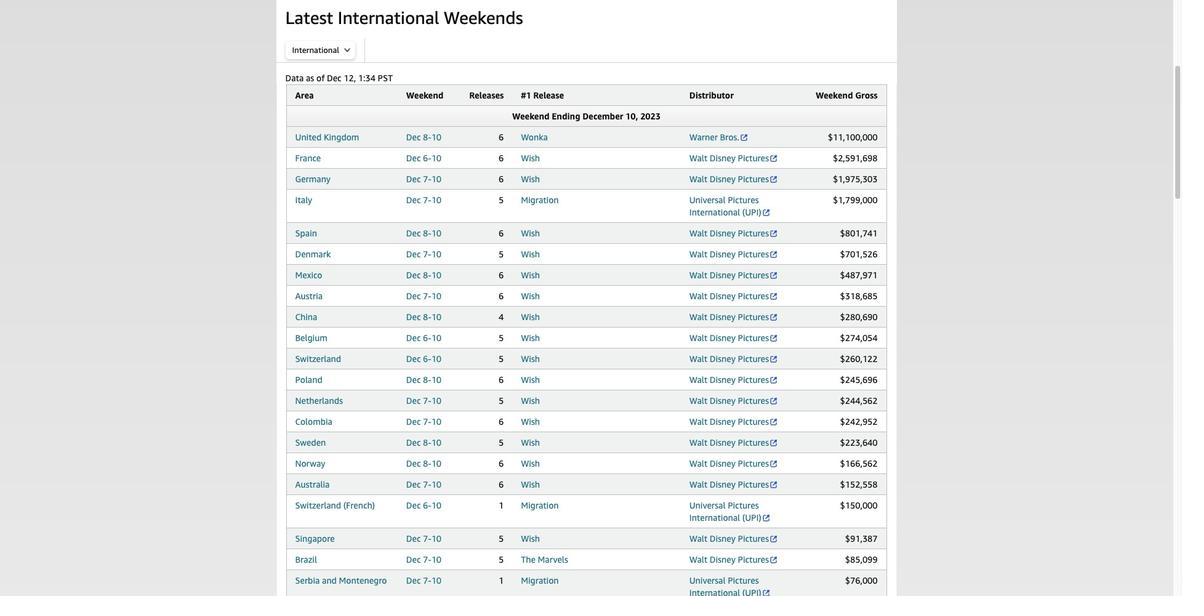 Task type: locate. For each thing, give the bounding box(es) containing it.
1 walt disney pictures from the top
[[690, 153, 769, 163]]

pictures for $274,054
[[738, 333, 769, 343]]

wish link for denmark
[[521, 249, 540, 259]]

dec 8-10 for poland
[[406, 374, 442, 385]]

migration for serbia and montenegro
[[521, 575, 559, 586]]

walt disney pictures link for $487,971
[[690, 270, 779, 280]]

3 dec 8-10 from the top
[[406, 270, 442, 280]]

dec 8-10 link for poland
[[406, 374, 442, 385]]

walt disney pictures link for $85,099
[[690, 554, 779, 565]]

disney for $91,387
[[710, 533, 736, 544]]

mexico link
[[295, 270, 322, 280]]

15 disney from the top
[[710, 479, 736, 490]]

10 wish link from the top
[[521, 374, 540, 385]]

12 walt disney pictures link from the top
[[690, 416, 779, 427]]

1 (upi) from the top
[[743, 207, 762, 217]]

1 dec 6-10 from the top
[[406, 153, 442, 163]]

3 5 from the top
[[499, 333, 504, 343]]

7- for singapore
[[423, 533, 432, 544]]

2 8- from the top
[[423, 228, 432, 238]]

7- for italy
[[423, 195, 432, 205]]

8 wish link from the top
[[521, 333, 540, 343]]

walt for $801,741
[[690, 228, 708, 238]]

5 walt disney pictures link from the top
[[690, 270, 779, 280]]

dec 7-10 link for colombia
[[406, 416, 442, 427]]

4 disney from the top
[[710, 249, 736, 259]]

10 for italy
[[432, 195, 442, 205]]

7 walt from the top
[[690, 312, 708, 322]]

5 7- from the top
[[423, 395, 432, 406]]

2 vertical spatial (upi)
[[743, 588, 762, 596]]

7-
[[423, 174, 432, 184], [423, 195, 432, 205], [423, 249, 432, 259], [423, 291, 432, 301], [423, 395, 432, 406], [423, 416, 432, 427], [423, 479, 432, 490], [423, 533, 432, 544], [423, 554, 432, 565], [423, 575, 432, 586]]

7- for denmark
[[423, 249, 432, 259]]

6 dec 7-10 from the top
[[406, 416, 442, 427]]

dec 7-10 link for australia
[[406, 479, 442, 490]]

4
[[499, 312, 504, 322]]

8- for norway
[[423, 458, 432, 469]]

wish for colombia
[[521, 416, 540, 427]]

6 walt disney pictures from the top
[[690, 291, 769, 301]]

6 for austria
[[499, 291, 504, 301]]

12 walt from the top
[[690, 416, 708, 427]]

6 walt disney pictures link from the top
[[690, 291, 779, 301]]

6- for switzerland
[[423, 354, 432, 364]]

6- for france
[[423, 153, 432, 163]]

1 universal from the top
[[690, 195, 726, 205]]

walt disney pictures for $701,526
[[690, 249, 769, 259]]

15 wish from the top
[[521, 479, 540, 490]]

wish for france
[[521, 153, 540, 163]]

2 6 from the top
[[499, 153, 504, 163]]

9 wish from the top
[[521, 354, 540, 364]]

walt for $318,685
[[690, 291, 708, 301]]

austria link
[[295, 291, 323, 301]]

wish for poland
[[521, 374, 540, 385]]

dropdown image
[[344, 47, 350, 52]]

13 walt disney pictures link from the top
[[690, 437, 779, 448]]

switzerland down belgium
[[295, 354, 341, 364]]

1:34
[[358, 73, 376, 83]]

2 vertical spatial migration
[[521, 575, 559, 586]]

10 for switzerland
[[432, 354, 442, 364]]

7- for germany
[[423, 174, 432, 184]]

1 horizontal spatial weekend
[[512, 111, 550, 121]]

2 5 from the top
[[499, 249, 504, 259]]

1 vertical spatial 1
[[499, 575, 504, 586]]

warner bros.
[[690, 132, 740, 142]]

disney for $2,591,698
[[710, 153, 736, 163]]

dec 7-10 link for singapore
[[406, 533, 442, 544]]

dec
[[327, 73, 342, 83], [406, 132, 421, 142], [406, 153, 421, 163], [406, 174, 421, 184], [406, 195, 421, 205], [406, 228, 421, 238], [406, 249, 421, 259], [406, 270, 421, 280], [406, 291, 421, 301], [406, 312, 421, 322], [406, 333, 421, 343], [406, 354, 421, 364], [406, 374, 421, 385], [406, 395, 421, 406], [406, 416, 421, 427], [406, 437, 421, 448], [406, 458, 421, 469], [406, 479, 421, 490], [406, 500, 421, 511], [406, 533, 421, 544], [406, 554, 421, 565], [406, 575, 421, 586]]

9 dec 7-10 link from the top
[[406, 554, 442, 565]]

release
[[534, 90, 564, 100]]

switzerland for switzerland (french)
[[295, 500, 341, 511]]

9 walt disney pictures link from the top
[[690, 354, 779, 364]]

8 disney from the top
[[710, 333, 736, 343]]

2 vertical spatial universal pictures international (upi)
[[690, 575, 762, 596]]

4 wish from the top
[[521, 249, 540, 259]]

5 wish link from the top
[[521, 270, 540, 280]]

$801,741
[[840, 228, 878, 238]]

10 dec 7-10 from the top
[[406, 575, 442, 586]]

dec 8-10 for mexico
[[406, 270, 442, 280]]

6 for australia
[[499, 479, 504, 490]]

8 walt disney pictures link from the top
[[690, 333, 779, 343]]

1 vertical spatial migration
[[521, 500, 559, 511]]

2023
[[641, 111, 661, 121]]

disney
[[710, 153, 736, 163], [710, 174, 736, 184], [710, 228, 736, 238], [710, 249, 736, 259], [710, 270, 736, 280], [710, 291, 736, 301], [710, 312, 736, 322], [710, 333, 736, 343], [710, 354, 736, 364], [710, 374, 736, 385], [710, 395, 736, 406], [710, 416, 736, 427], [710, 437, 736, 448], [710, 458, 736, 469], [710, 479, 736, 490], [710, 533, 736, 544], [710, 554, 736, 565]]

dec 6-10 link for belgium
[[406, 333, 442, 343]]

walt disney pictures link for $166,562
[[690, 458, 779, 469]]

walt disney pictures link for $260,122
[[690, 354, 779, 364]]

1 7- from the top
[[423, 174, 432, 184]]

dec for austria
[[406, 291, 421, 301]]

2 vertical spatial migration link
[[521, 575, 559, 586]]

3 dec 7-10 from the top
[[406, 249, 442, 259]]

15 10 from the top
[[432, 437, 442, 448]]

7- for serbia and montenegro
[[423, 575, 432, 586]]

0 vertical spatial migration link
[[521, 195, 559, 205]]

dec 7-10 link
[[406, 174, 442, 184], [406, 195, 442, 205], [406, 249, 442, 259], [406, 291, 442, 301], [406, 395, 442, 406], [406, 416, 442, 427], [406, 479, 442, 490], [406, 533, 442, 544], [406, 554, 442, 565], [406, 575, 442, 586]]

2 switzerland from the top
[[295, 500, 341, 511]]

9 6 from the top
[[499, 458, 504, 469]]

netherlands
[[295, 395, 343, 406]]

$245,696
[[840, 374, 878, 385]]

0 vertical spatial universal pictures international (upi) link
[[690, 195, 771, 217]]

2 migration from the top
[[521, 500, 559, 511]]

1 vertical spatial universal
[[690, 500, 726, 511]]

6
[[499, 132, 504, 142], [499, 153, 504, 163], [499, 174, 504, 184], [499, 228, 504, 238], [499, 270, 504, 280], [499, 291, 504, 301], [499, 374, 504, 385], [499, 416, 504, 427], [499, 458, 504, 469], [499, 479, 504, 490]]

universal pictures international (upi)
[[690, 195, 762, 217], [690, 500, 762, 523], [690, 575, 762, 596]]

norway link
[[295, 458, 325, 469]]

16 walt from the top
[[690, 533, 708, 544]]

10 wish from the top
[[521, 374, 540, 385]]

0 vertical spatial migration
[[521, 195, 559, 205]]

3 universal pictures international (upi) link from the top
[[690, 575, 771, 596]]

pictures for $223,640
[[738, 437, 769, 448]]

wish link for china
[[521, 312, 540, 322]]

14 wish from the top
[[521, 458, 540, 469]]

0 horizontal spatial weekend
[[406, 90, 444, 100]]

dec for netherlands
[[406, 395, 421, 406]]

latest international weekends
[[285, 7, 523, 28]]

2 6- from the top
[[423, 333, 432, 343]]

$85,099
[[846, 554, 878, 565]]

4 6 from the top
[[499, 228, 504, 238]]

3 dec 7-10 link from the top
[[406, 249, 442, 259]]

4 8- from the top
[[423, 312, 432, 322]]

walt disney pictures link for $245,696
[[690, 374, 779, 385]]

2 vertical spatial universal pictures international (upi) link
[[690, 575, 771, 596]]

10 disney from the top
[[710, 374, 736, 385]]

switzerland for switzerland link
[[295, 354, 341, 364]]

universal pictures international (upi) for $76,000
[[690, 575, 762, 596]]

14 wish link from the top
[[521, 458, 540, 469]]

#1 release
[[521, 90, 564, 100]]

0 vertical spatial switzerland
[[295, 354, 341, 364]]

3 8- from the top
[[423, 270, 432, 280]]

1 vertical spatial switzerland
[[295, 500, 341, 511]]

1 dec 7-10 from the top
[[406, 174, 442, 184]]

2 vertical spatial universal
[[690, 575, 726, 586]]

dec 8-10 for spain
[[406, 228, 442, 238]]

(upi) for $150,000
[[743, 512, 762, 523]]

14 disney from the top
[[710, 458, 736, 469]]

11 disney from the top
[[710, 395, 736, 406]]

2 universal from the top
[[690, 500, 726, 511]]

6 7- from the top
[[423, 416, 432, 427]]

17 walt from the top
[[690, 554, 708, 565]]

6 wish from the top
[[521, 291, 540, 301]]

10 6 from the top
[[499, 479, 504, 490]]

10 for china
[[432, 312, 442, 322]]

australia link
[[295, 479, 330, 490]]

universal for $150,000
[[690, 500, 726, 511]]

1 5 from the top
[[499, 195, 504, 205]]

9 walt disney pictures from the top
[[690, 354, 769, 364]]

5
[[499, 195, 504, 205], [499, 249, 504, 259], [499, 333, 504, 343], [499, 354, 504, 364], [499, 395, 504, 406], [499, 437, 504, 448], [499, 533, 504, 544], [499, 554, 504, 565]]

4 6- from the top
[[423, 500, 432, 511]]

6 for poland
[[499, 374, 504, 385]]

dec 6-10 link for france
[[406, 153, 442, 163]]

pictures for $260,122
[[738, 354, 769, 364]]

international
[[338, 7, 439, 28], [292, 45, 339, 55], [690, 207, 740, 217], [690, 512, 740, 523], [690, 588, 740, 596]]

switzerland (french)
[[295, 500, 375, 511]]

weekend
[[406, 90, 444, 100], [816, 90, 853, 100], [512, 111, 550, 121]]

9 7- from the top
[[423, 554, 432, 565]]

disney for $1,975,303
[[710, 174, 736, 184]]

1 vertical spatial (upi)
[[743, 512, 762, 523]]

1 vertical spatial universal pictures international (upi) link
[[690, 500, 771, 523]]

$244,562
[[840, 395, 878, 406]]

10 for colombia
[[432, 416, 442, 427]]

3 7- from the top
[[423, 249, 432, 259]]

pictures for $701,526
[[738, 249, 769, 259]]

walt disney pictures link
[[690, 153, 779, 163], [690, 174, 779, 184], [690, 228, 779, 238], [690, 249, 779, 259], [690, 270, 779, 280], [690, 291, 779, 301], [690, 312, 779, 322], [690, 333, 779, 343], [690, 354, 779, 364], [690, 374, 779, 385], [690, 395, 779, 406], [690, 416, 779, 427], [690, 437, 779, 448], [690, 458, 779, 469], [690, 479, 779, 490], [690, 533, 779, 544], [690, 554, 779, 565]]

1
[[499, 500, 504, 511], [499, 575, 504, 586]]

dec for sweden
[[406, 437, 421, 448]]

weekends
[[444, 7, 523, 28]]

0 vertical spatial universal pictures international (upi)
[[690, 195, 762, 217]]

2 dec 8-10 link from the top
[[406, 228, 442, 238]]

dec for italy
[[406, 195, 421, 205]]

germany link
[[295, 174, 331, 184]]

6 for france
[[499, 153, 504, 163]]

wish for china
[[521, 312, 540, 322]]

15 walt from the top
[[690, 479, 708, 490]]

12 disney from the top
[[710, 416, 736, 427]]

3 6 from the top
[[499, 174, 504, 184]]

dec 7-10 for colombia
[[406, 416, 442, 427]]

8 10 from the top
[[432, 291, 442, 301]]

1 wish link from the top
[[521, 153, 540, 163]]

4 10 from the top
[[432, 195, 442, 205]]

data as of dec 12, 1:34 pst
[[285, 73, 393, 83]]

9 dec 7-10 from the top
[[406, 554, 442, 565]]

0 vertical spatial 1
[[499, 500, 504, 511]]

5 wish from the top
[[521, 270, 540, 280]]

walt disney pictures link for $318,685
[[690, 291, 779, 301]]

universal pictures international (upi) link for $76,000
[[690, 575, 771, 596]]

dec 8-10
[[406, 132, 442, 142], [406, 228, 442, 238], [406, 270, 442, 280], [406, 312, 442, 322], [406, 374, 442, 385], [406, 437, 442, 448], [406, 458, 442, 469]]

0 vertical spatial universal
[[690, 195, 726, 205]]

dec 8-10 for united kingdom
[[406, 132, 442, 142]]

3 wish link from the top
[[521, 228, 540, 238]]

2 (upi) from the top
[[743, 512, 762, 523]]

16 wish from the top
[[521, 533, 540, 544]]

6 6 from the top
[[499, 291, 504, 301]]

dec for denmark
[[406, 249, 421, 259]]

switzerland down australia "link"
[[295, 500, 341, 511]]

3 10 from the top
[[432, 174, 442, 184]]

wish link for poland
[[521, 374, 540, 385]]

wonka link
[[521, 132, 548, 142]]

universal for $76,000
[[690, 575, 726, 586]]

16 walt disney pictures from the top
[[690, 533, 769, 544]]

dec 7-10 for denmark
[[406, 249, 442, 259]]

$11,100,000
[[828, 132, 878, 142]]

0 vertical spatial (upi)
[[743, 207, 762, 217]]

disney for $487,971
[[710, 270, 736, 280]]

walt for $2,591,698
[[690, 153, 708, 163]]

wish for spain
[[521, 228, 540, 238]]

disney for $801,741
[[710, 228, 736, 238]]

5 for brazil
[[499, 554, 504, 565]]

walt disney pictures for $152,558
[[690, 479, 769, 490]]

dec 6-10 link
[[406, 153, 442, 163], [406, 333, 442, 343], [406, 354, 442, 364], [406, 500, 442, 511]]

1 for dec 6-10
[[499, 500, 504, 511]]

weekend gross
[[816, 90, 878, 100]]

5 dec 8-10 link from the top
[[406, 374, 442, 385]]

2 migration link from the top
[[521, 500, 559, 511]]

dec 7-10
[[406, 174, 442, 184], [406, 195, 442, 205], [406, 249, 442, 259], [406, 291, 442, 301], [406, 395, 442, 406], [406, 416, 442, 427], [406, 479, 442, 490], [406, 533, 442, 544], [406, 554, 442, 565], [406, 575, 442, 586]]

2 walt from the top
[[690, 174, 708, 184]]

13 10 from the top
[[432, 395, 442, 406]]

pst
[[378, 73, 393, 83]]

(french)
[[343, 500, 375, 511]]

1 vertical spatial migration link
[[521, 500, 559, 511]]

5 walt from the top
[[690, 270, 708, 280]]

7- for australia
[[423, 479, 432, 490]]

pictures
[[738, 153, 769, 163], [738, 174, 769, 184], [728, 195, 759, 205], [738, 228, 769, 238], [738, 249, 769, 259], [738, 270, 769, 280], [738, 291, 769, 301], [738, 312, 769, 322], [738, 333, 769, 343], [738, 354, 769, 364], [738, 374, 769, 385], [738, 395, 769, 406], [738, 416, 769, 427], [738, 437, 769, 448], [738, 458, 769, 469], [738, 479, 769, 490], [728, 500, 759, 511], [738, 533, 769, 544], [738, 554, 769, 565], [728, 575, 759, 586]]

serbia and montenegro link
[[295, 575, 387, 586]]

switzerland link
[[295, 354, 341, 364]]

wish link
[[521, 153, 540, 163], [521, 174, 540, 184], [521, 228, 540, 238], [521, 249, 540, 259], [521, 270, 540, 280], [521, 291, 540, 301], [521, 312, 540, 322], [521, 333, 540, 343], [521, 354, 540, 364], [521, 374, 540, 385], [521, 395, 540, 406], [521, 416, 540, 427], [521, 437, 540, 448], [521, 458, 540, 469], [521, 479, 540, 490], [521, 533, 540, 544]]

$280,690
[[840, 312, 878, 322]]

3 dec 8-10 link from the top
[[406, 270, 442, 280]]

spain
[[295, 228, 317, 238]]

$274,054
[[840, 333, 878, 343]]

2 walt disney pictures link from the top
[[690, 174, 779, 184]]

10 7- from the top
[[423, 575, 432, 586]]

belgium
[[295, 333, 327, 343]]

dec 6-10
[[406, 153, 442, 163], [406, 333, 442, 343], [406, 354, 442, 364], [406, 500, 442, 511]]

2 disney from the top
[[710, 174, 736, 184]]

(upi)
[[743, 207, 762, 217], [743, 512, 762, 523], [743, 588, 762, 596]]

4 dec 6-10 from the top
[[406, 500, 442, 511]]

2 wish link from the top
[[521, 174, 540, 184]]

3 dec 6-10 link from the top
[[406, 354, 442, 364]]

5 6 from the top
[[499, 270, 504, 280]]

14 walt disney pictures from the top
[[690, 458, 769, 469]]

poland
[[295, 374, 323, 385]]

denmark
[[295, 249, 331, 259]]

4 dec 8-10 link from the top
[[406, 312, 442, 322]]

17 walt disney pictures link from the top
[[690, 554, 779, 565]]

wonka
[[521, 132, 548, 142]]

universal pictures international (upi) link for $150,000
[[690, 500, 771, 523]]

dec 8-10 link
[[406, 132, 442, 142], [406, 228, 442, 238], [406, 270, 442, 280], [406, 312, 442, 322], [406, 374, 442, 385], [406, 437, 442, 448], [406, 458, 442, 469]]

8- for poland
[[423, 374, 432, 385]]

13 wish from the top
[[521, 437, 540, 448]]

7 8- from the top
[[423, 458, 432, 469]]

11 10 from the top
[[432, 354, 442, 364]]

denmark link
[[295, 249, 331, 259]]

kingdom
[[324, 132, 359, 142]]

wish
[[521, 153, 540, 163], [521, 174, 540, 184], [521, 228, 540, 238], [521, 249, 540, 259], [521, 270, 540, 280], [521, 291, 540, 301], [521, 312, 540, 322], [521, 333, 540, 343], [521, 354, 540, 364], [521, 374, 540, 385], [521, 395, 540, 406], [521, 416, 540, 427], [521, 437, 540, 448], [521, 458, 540, 469], [521, 479, 540, 490], [521, 533, 540, 544]]

walt disney pictures for $280,690
[[690, 312, 769, 322]]

china link
[[295, 312, 317, 322]]

dec 6-10 for switzerland (french)
[[406, 500, 442, 511]]

2 dec 7-10 link from the top
[[406, 195, 442, 205]]

1 vertical spatial universal pictures international (upi)
[[690, 500, 762, 523]]

13 walt from the top
[[690, 437, 708, 448]]

united kingdom
[[295, 132, 359, 142]]

10
[[432, 132, 442, 142], [432, 153, 442, 163], [432, 174, 442, 184], [432, 195, 442, 205], [432, 228, 442, 238], [432, 249, 442, 259], [432, 270, 442, 280], [432, 291, 442, 301], [432, 312, 442, 322], [432, 333, 442, 343], [432, 354, 442, 364], [432, 374, 442, 385], [432, 395, 442, 406], [432, 416, 442, 427], [432, 437, 442, 448], [432, 458, 442, 469], [432, 479, 442, 490], [432, 500, 442, 511], [432, 533, 442, 544], [432, 554, 442, 565], [432, 575, 442, 586]]

area
[[295, 90, 314, 100]]

sweden link
[[295, 437, 326, 448]]

7 dec 8-10 link from the top
[[406, 458, 442, 469]]

pictures for $801,741
[[738, 228, 769, 238]]

2 horizontal spatial weekend
[[816, 90, 853, 100]]

$152,558
[[840, 479, 878, 490]]

dec 8-10 for sweden
[[406, 437, 442, 448]]

1 10 from the top
[[432, 132, 442, 142]]

austria
[[295, 291, 323, 301]]

3 dec 6-10 from the top
[[406, 354, 442, 364]]

walt disney pictures
[[690, 153, 769, 163], [690, 174, 769, 184], [690, 228, 769, 238], [690, 249, 769, 259], [690, 270, 769, 280], [690, 291, 769, 301], [690, 312, 769, 322], [690, 333, 769, 343], [690, 354, 769, 364], [690, 374, 769, 385], [690, 395, 769, 406], [690, 416, 769, 427], [690, 437, 769, 448], [690, 458, 769, 469], [690, 479, 769, 490], [690, 533, 769, 544], [690, 554, 769, 565]]



Task type: vqa. For each thing, say whether or not it's contained in the screenshot.
63.1%
no



Task type: describe. For each thing, give the bounding box(es) containing it.
dec 7-10 for italy
[[406, 195, 442, 205]]

10 for belgium
[[432, 333, 442, 343]]

$487,971
[[840, 270, 878, 280]]

10 for spain
[[432, 228, 442, 238]]

walt disney pictures for $487,971
[[690, 270, 769, 280]]

8- for mexico
[[423, 270, 432, 280]]

6 for mexico
[[499, 270, 504, 280]]

montenegro
[[339, 575, 387, 586]]

of
[[317, 73, 325, 83]]

pictures for $245,696
[[738, 374, 769, 385]]

wish for mexico
[[521, 270, 540, 280]]

belgium link
[[295, 333, 327, 343]]

$223,640
[[840, 437, 878, 448]]

walt for $280,690
[[690, 312, 708, 322]]

8- for china
[[423, 312, 432, 322]]

7- for netherlands
[[423, 395, 432, 406]]

dec 7-10 for brazil
[[406, 554, 442, 565]]

december
[[583, 111, 624, 121]]

dec for china
[[406, 312, 421, 322]]

dec 7-10 link for brazil
[[406, 554, 442, 565]]

walt for $85,099
[[690, 554, 708, 565]]

gross
[[856, 90, 878, 100]]

10 for serbia and montenegro
[[432, 575, 442, 586]]

latest
[[285, 7, 333, 28]]

serbia and montenegro
[[295, 575, 387, 586]]

international for switzerland (french)
[[690, 512, 740, 523]]

netherlands link
[[295, 395, 343, 406]]

walt disney pictures for $260,122
[[690, 354, 769, 364]]

walt disney pictures link for $274,054
[[690, 333, 779, 343]]

7- for austria
[[423, 291, 432, 301]]

wish link for germany
[[521, 174, 540, 184]]

walt disney pictures link for $801,741
[[690, 228, 779, 238]]

the
[[521, 554, 536, 565]]

the marvels link
[[521, 554, 568, 565]]

walt disney pictures for $801,741
[[690, 228, 769, 238]]

walt disney pictures for $274,054
[[690, 333, 769, 343]]

10 for denmark
[[432, 249, 442, 259]]

dec 7-10 link for austria
[[406, 291, 442, 301]]

wish link for austria
[[521, 291, 540, 301]]

italy link
[[295, 195, 312, 205]]

8- for sweden
[[423, 437, 432, 448]]

walt disney pictures for $2,591,698
[[690, 153, 769, 163]]

releases
[[469, 90, 504, 100]]

warner bros. link
[[690, 132, 749, 142]]

walt disney pictures link for $1,975,303
[[690, 174, 779, 184]]

5 for italy
[[499, 195, 504, 205]]

dec for singapore
[[406, 533, 421, 544]]

dec for serbia and montenegro
[[406, 575, 421, 586]]

wish link for netherlands
[[521, 395, 540, 406]]

dec for united kingdom
[[406, 132, 421, 142]]

10 for australia
[[432, 479, 442, 490]]

the marvels
[[521, 554, 568, 565]]

weekend ending december 10, 2023
[[512, 111, 661, 121]]

singapore
[[295, 533, 335, 544]]

distributor
[[690, 90, 734, 100]]

dec 7-10 for australia
[[406, 479, 442, 490]]

disney for $260,122
[[710, 354, 736, 364]]

sweden
[[295, 437, 326, 448]]

walt disney pictures link for $280,690
[[690, 312, 779, 322]]

walt disney pictures for $244,562
[[690, 395, 769, 406]]

pictures for $244,562
[[738, 395, 769, 406]]

migration link for switzerland (french)
[[521, 500, 559, 511]]

wish for austria
[[521, 291, 540, 301]]

10 for switzerland (french)
[[432, 500, 442, 511]]

wish for switzerland
[[521, 354, 540, 364]]

$166,562
[[840, 458, 878, 469]]

wish link for colombia
[[521, 416, 540, 427]]

spain link
[[295, 228, 317, 238]]

disney for $242,952
[[710, 416, 736, 427]]

5 for sweden
[[499, 437, 504, 448]]

disney for $274,054
[[710, 333, 736, 343]]

10,
[[626, 111, 638, 121]]

brazil link
[[295, 554, 317, 565]]

5 for singapore
[[499, 533, 504, 544]]

walt for $152,558
[[690, 479, 708, 490]]

disney for $85,099
[[710, 554, 736, 565]]

france link
[[295, 153, 321, 163]]

5 for netherlands
[[499, 395, 504, 406]]

colombia
[[295, 416, 333, 427]]

wish for sweden
[[521, 437, 540, 448]]

disney for $280,690
[[710, 312, 736, 322]]

and
[[322, 575, 337, 586]]

dec for switzerland
[[406, 354, 421, 364]]

10 for singapore
[[432, 533, 442, 544]]

wish for netherlands
[[521, 395, 540, 406]]

mexico
[[295, 270, 322, 280]]

bros.
[[720, 132, 740, 142]]

colombia link
[[295, 416, 333, 427]]

data
[[285, 73, 304, 83]]

$260,122
[[840, 354, 878, 364]]

7- for colombia
[[423, 416, 432, 427]]

poland link
[[295, 374, 323, 385]]

norway
[[295, 458, 325, 469]]

dec 8-10 link for spain
[[406, 228, 442, 238]]

pictures for $166,562
[[738, 458, 769, 469]]

6- for switzerland (french)
[[423, 500, 432, 511]]

united
[[295, 132, 322, 142]]

walt disney pictures for $223,640
[[690, 437, 769, 448]]

$150,000
[[840, 500, 878, 511]]

disney for $244,562
[[710, 395, 736, 406]]

dec 6-10 for switzerland
[[406, 354, 442, 364]]

universal pictures international (upi) for $1,799,000
[[690, 195, 762, 217]]

wish link for singapore
[[521, 533, 540, 544]]

wish for norway
[[521, 458, 540, 469]]

#1
[[521, 90, 531, 100]]

12,
[[344, 73, 356, 83]]

$318,685
[[840, 291, 878, 301]]

italy
[[295, 195, 312, 205]]

6 for colombia
[[499, 416, 504, 427]]

brazil
[[295, 554, 317, 565]]

serbia
[[295, 575, 320, 586]]

walt for $260,122
[[690, 354, 708, 364]]

singapore link
[[295, 533, 335, 544]]

$91,387
[[846, 533, 878, 544]]

pictures for $2,591,698
[[738, 153, 769, 163]]

disney for $223,640
[[710, 437, 736, 448]]

$701,526
[[840, 249, 878, 259]]

5 for belgium
[[499, 333, 504, 343]]

dec 6-10 link for switzerland (french)
[[406, 500, 442, 511]]

walt for $1,975,303
[[690, 174, 708, 184]]

dec 7-10 link for netherlands
[[406, 395, 442, 406]]

dec 8-10 for norway
[[406, 458, 442, 469]]

switzerland (french) link
[[295, 500, 375, 511]]

marvels
[[538, 554, 568, 565]]

$1,799,000
[[833, 195, 878, 205]]

$76,000
[[846, 575, 878, 586]]

$2,591,698
[[833, 153, 878, 163]]

china
[[295, 312, 317, 322]]

as
[[306, 73, 314, 83]]

$242,952
[[840, 416, 878, 427]]

united kingdom link
[[295, 132, 359, 142]]

wish for belgium
[[521, 333, 540, 343]]

dec 7-10 link for denmark
[[406, 249, 442, 259]]

$1,975,303
[[833, 174, 878, 184]]

dec 6-10 for belgium
[[406, 333, 442, 343]]

dec 6-10 for france
[[406, 153, 442, 163]]

germany
[[295, 174, 331, 184]]

8- for spain
[[423, 228, 432, 238]]

10 for mexico
[[432, 270, 442, 280]]

australia
[[295, 479, 330, 490]]

france
[[295, 153, 321, 163]]

ending
[[552, 111, 580, 121]]

wish link for france
[[521, 153, 540, 163]]

wish link for belgium
[[521, 333, 540, 343]]

6- for belgium
[[423, 333, 432, 343]]

warner
[[690, 132, 718, 142]]



